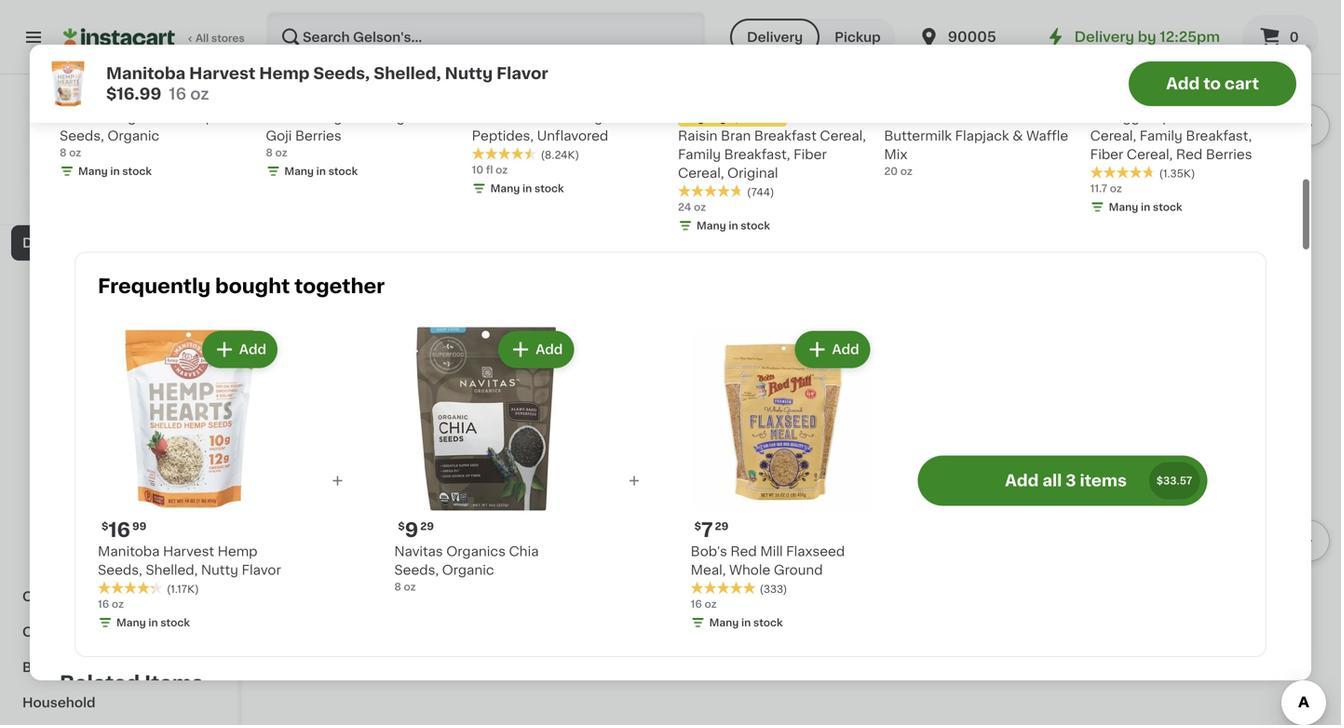 Task type: describe. For each thing, give the bounding box(es) containing it.
$ inside the $ 8 99
[[682, 158, 689, 168]]

100% satisfaction guarantee button
[[29, 173, 209, 192]]

sides
[[135, 343, 171, 356]]

original
[[728, 238, 778, 251]]

add button for 9
[[500, 404, 572, 437]]

navitas
[[1111, 195, 1160, 208]]

1 vertical spatial sauces
[[122, 591, 172, 604]]

0
[[1290, 31, 1299, 44]]

store
[[108, 161, 135, 171]]

shelled, inside 'manitoba harvest hemp seeds, shelled, nutty flavor $16.99 16 oz'
[[374, 66, 441, 82]]

mill
[[760, 616, 783, 629]]

breakfast, inside raisin bran breakfast cereal, family breakfast, fiber cereal, original
[[724, 219, 790, 232]]

harvest inside 'manitoba harvest hemp seeds, shelled, nutty flavor $16.99 16 oz'
[[189, 66, 256, 82]]

essential
[[1111, 618, 1170, 631]]

proteins
[[504, 182, 558, 195]]

rices & grains
[[34, 272, 130, 285]]

add button for 16
[[204, 404, 276, 437]]

beverages
[[58, 130, 130, 143]]

split
[[1238, 618, 1268, 631]]

foods
[[87, 60, 129, 73]]

fiber inside kellogg's special k breakfast cereal, family breakfast, fiber cereal, red berries
[[1091, 219, 1124, 232]]

0.5 oz
[[487, 655, 519, 665]]

pumpkin
[[487, 214, 544, 227]]

everyday inside the everyday store prices 100% satisfaction guarantee
[[56, 161, 105, 171]]

product group containing 14
[[1111, 0, 1304, 284]]

guarantee
[[143, 179, 197, 190]]

0 vertical spatial many in stock
[[1130, 251, 1203, 261]]

view more
[[1221, 343, 1291, 356]]

special
[[1154, 182, 1202, 195]]

frequently
[[98, 347, 211, 367]]

1 vertical spatial 8
[[394, 653, 401, 663]]

seeds inside the $ 4 gelson's roasted & salted pumpkin seeds
[[548, 214, 589, 227]]

best seller
[[285, 151, 332, 159]]

$ inside $ 16 69
[[270, 158, 276, 168]]

satisfaction
[[78, 179, 141, 190]]

(333)
[[760, 655, 787, 666]]

$16.99
[[106, 86, 161, 102]]

7 for $ 7 99
[[895, 157, 907, 177]]

0 horizontal spatial more
[[34, 555, 67, 568]]

meals
[[78, 343, 118, 356]]

yellow
[[1150, 637, 1191, 650]]

noodles link
[[11, 367, 226, 402]]

$ inside the $ 4 gelson's roasted & salted pumpkin seeds
[[491, 172, 498, 182]]

all stores
[[196, 33, 245, 43]]

household
[[22, 697, 96, 710]]

seeds, inside 'manitoba harvest hemp seeds, shelled, nutty flavor $16.99 16 oz'
[[313, 66, 370, 82]]

& inside condiments & sauces link
[[108, 591, 119, 604]]

$ 10 49
[[283, 171, 329, 190]]

wine
[[22, 95, 56, 108]]

$ inside $ 9
[[398, 592, 405, 603]]

beer
[[22, 166, 54, 179]]

90005 button
[[918, 11, 1030, 63]]

oz inside 'manitoba harvest hemp seeds, shelled, nutty flavor $16.99 16 oz'
[[190, 86, 209, 102]]

$ 9
[[398, 592, 419, 611]]

$ 8 99
[[682, 157, 718, 177]]

best
[[285, 151, 305, 159]]

$ inside $ 10 49
[[283, 172, 290, 182]]

oz inside the phillips mushrooms, dried, oyster 0.5 oz
[[715, 655, 727, 665]]

seeds link
[[11, 509, 226, 544]]

flavor for (1.17k)
[[242, 635, 281, 648]]

oz inside essential everyday split peas, yellow 16 oz
[[1125, 655, 1137, 665]]

nutty for (1.17k)
[[201, 635, 238, 648]]

$2.50 element
[[1111, 591, 1304, 615]]

raisin bran breakfast cereal, family breakfast, fiber cereal, original
[[678, 200, 866, 251]]

view
[[1221, 343, 1253, 356]]

0 vertical spatial in
[[1162, 251, 1171, 261]]

1 horizontal spatial 14
[[1122, 171, 1144, 190]]

delivery button
[[730, 19, 820, 56]]

rices
[[34, 272, 70, 285]]

0 vertical spatial pasta
[[112, 237, 150, 250]]

& inside the $ 4 gelson's roasted & salted pumpkin seeds
[[605, 195, 616, 208]]

delivery by 12:25pm
[[1075, 30, 1220, 44]]

peas,
[[1111, 637, 1147, 650]]

gelson's logo image
[[101, 97, 136, 132]]

soups
[[140, 626, 183, 639]]

liquor
[[22, 201, 65, 214]]

manitoba harvest hemp seeds, shelled, nutty flavor for (1.17k)
[[98, 616, 281, 648]]

phillips mushrooms, dried, oyster 0.5 oz
[[695, 618, 869, 665]]

16 oz for (1.17k)
[[98, 670, 124, 681]]

to
[[1204, 76, 1221, 92]]

service type group
[[730, 19, 896, 56]]

pizza
[[87, 449, 121, 462]]

29
[[715, 592, 729, 603]]

pickup
[[835, 31, 881, 44]]

breakfast inside kellogg's special k breakfast cereal, family breakfast, fiber cereal, red berries
[[1218, 182, 1281, 195]]

canned tomato link
[[11, 402, 226, 438]]

item carousel region containing 14
[[34, 0, 1308, 315]]

harvest for ★★★★★
[[760, 195, 812, 208]]

1 horizontal spatial $ 14 49
[[1115, 171, 1160, 190]]

99 inside $ 7 99
[[909, 158, 923, 168]]

1 horizontal spatial more dry goods
[[279, 340, 448, 359]]

16 inside button
[[903, 655, 915, 665]]

2 horizontal spatial dry
[[338, 340, 375, 359]]

seeds, inside navitas organics hemp seeds, organic
[[1111, 214, 1156, 227]]

canned for canned goods & soups
[[22, 626, 75, 639]]

0 horizontal spatial many in stock
[[298, 268, 372, 278]]

7 for $ 7 29
[[701, 592, 713, 611]]

1 horizontal spatial more
[[279, 340, 333, 359]]

buy
[[684, 184, 705, 194]]

item carousel region containing 5
[[279, 383, 1330, 718]]

$5.99 element
[[279, 591, 472, 615]]

& inside the boxed meals & sides link
[[121, 343, 131, 356]]

prepared foods link
[[11, 48, 226, 84]]

bran
[[721, 200, 751, 213]]

12
[[279, 249, 290, 260]]

0 horizontal spatial pasta
[[34, 449, 70, 462]]

0 vertical spatial many
[[1130, 251, 1159, 261]]

canned tomato
[[34, 414, 138, 427]]

99 inside $ 5 99
[[721, 594, 735, 604]]

wine link
[[11, 84, 226, 119]]

flavor inside 'manitoba harvest hemp seeds, shelled, nutty flavor $16.99 16 oz'
[[497, 66, 548, 82]]

canned goods & soups
[[22, 626, 183, 639]]

salted
[[619, 195, 661, 208]]

boxed meals & sides link
[[11, 332, 226, 367]]

hard beverages link
[[11, 119, 226, 155]]

$ 7 29
[[695, 592, 729, 611]]

1 vertical spatial many
[[298, 268, 328, 278]]

add inside button
[[1166, 76, 1200, 92]]

item carousel region containing 10
[[279, 0, 1330, 309]]

3,
[[729, 184, 739, 194]]

1 vertical spatial more dry goods link
[[11, 544, 226, 579]]

household link
[[11, 686, 226, 721]]

99 inside the $ 8 99
[[704, 158, 718, 168]]

0 vertical spatial 8
[[689, 157, 702, 177]]

$ 16 99 for (1.17k)
[[102, 592, 147, 611]]

cider
[[71, 166, 108, 179]]

hemp inside navitas organics hemp seeds, organic
[[1226, 195, 1266, 208]]

delivery for delivery
[[747, 31, 803, 44]]

noodles
[[34, 378, 88, 391]]

9
[[405, 592, 419, 611]]

12 oz
[[279, 249, 305, 260]]

beer & cider link
[[11, 155, 226, 190]]

$ inside $ 7 99
[[888, 158, 895, 168]]

kellogg's
[[1091, 182, 1151, 195]]

essential everyday split peas, yellow 16 oz
[[1111, 618, 1268, 665]]

100%
[[48, 179, 76, 190]]

$ 5 99
[[699, 593, 735, 613]]

0 horizontal spatial seeds
[[34, 520, 75, 533]]

16 oz for ★★★★★
[[695, 249, 721, 260]]

shelled, for ★★★★★
[[743, 214, 795, 227]]



Task type: vqa. For each thing, say whether or not it's contained in the screenshot.
left 7
yes



Task type: locate. For each thing, give the bounding box(es) containing it.
99 right 5
[[721, 594, 735, 604]]

manitoba inside 'manitoba harvest hemp seeds, shelled, nutty flavor $16.99 16 oz'
[[106, 66, 186, 82]]

many down organic
[[1130, 251, 1159, 261]]

0 horizontal spatial dry
[[22, 237, 47, 250]]

hard
[[22, 130, 55, 143]]

2 horizontal spatial breakfast
[[1218, 182, 1281, 195]]

1 vertical spatial more dry goods
[[34, 555, 142, 568]]

& up 100%
[[57, 166, 68, 179]]

1 vertical spatial nutty
[[799, 214, 836, 227]]

fiber inside raisin bran breakfast cereal, family breakfast, fiber cereal, original
[[794, 219, 827, 232]]

seeds,
[[313, 66, 370, 82], [695, 214, 740, 227], [1111, 214, 1156, 227], [98, 635, 142, 648]]

manitoba for ★★★★★
[[695, 195, 757, 208]]

0 vertical spatial red
[[1176, 219, 1203, 232]]

bob's
[[691, 616, 727, 629]]

stock up together
[[342, 268, 372, 278]]

2 vertical spatial harvest
[[163, 616, 214, 629]]

2 vertical spatial dry
[[71, 555, 94, 568]]

0 horizontal spatial 14
[[70, 157, 93, 177]]

2 horizontal spatial more
[[1256, 343, 1291, 356]]

nutty inside item carousel region
[[799, 214, 836, 227]]

0 vertical spatial family
[[1140, 200, 1183, 213]]

sauces
[[124, 449, 172, 462], [122, 591, 172, 604]]

1 vertical spatial family
[[678, 219, 721, 232]]

harvest down the all stores in the top left of the page
[[189, 66, 256, 82]]

gelson's inside the $ 4 gelson's roasted & salted pumpkin seeds
[[487, 195, 544, 208]]

49 inside $ 10 49
[[315, 172, 329, 182]]

any
[[707, 184, 727, 194]]

& inside the pasta & pizza sauces link
[[73, 449, 84, 462]]

49 for navitas organics hemp seeds, organic
[[1146, 172, 1160, 182]]

1 horizontal spatial breakfast,
[[1186, 200, 1252, 213]]

manitoba down condiments & sauces link
[[98, 616, 160, 629]]

pasta up beans
[[34, 449, 70, 462]]

flavor inside product "group"
[[242, 635, 281, 648]]

1 horizontal spatial dry
[[71, 555, 94, 568]]

manitoba inside item carousel region
[[695, 195, 757, 208]]

1 vertical spatial canned
[[22, 626, 75, 639]]

seeds down unflavored
[[548, 214, 589, 227]]

0 vertical spatial everyday
[[56, 161, 105, 171]]

& left soups
[[126, 626, 137, 639]]

1 horizontal spatial nutty
[[445, 66, 493, 82]]

0 vertical spatial canned
[[34, 414, 85, 427]]

rices & grains link
[[11, 261, 226, 296]]

6
[[1101, 157, 1115, 177]]

0.5 inside the phillips mushrooms, dried, oyster 0.5 oz
[[695, 655, 712, 665]]

manitoba for (1.17k)
[[98, 616, 160, 629]]

many in stock
[[1130, 251, 1203, 261], [298, 268, 372, 278]]

0.5 oz button
[[487, 391, 680, 667]]

kellogg's special k breakfast cereal, family breakfast, fiber cereal, red berries
[[1091, 182, 1281, 232]]

liquor link
[[11, 190, 226, 225]]

product group containing 5
[[695, 391, 888, 667]]

1 horizontal spatial manitoba harvest hemp seeds, shelled, nutty flavor
[[695, 195, 879, 227]]

1 horizontal spatial everyday
[[1174, 618, 1235, 631]]

1 horizontal spatial many
[[1130, 251, 1159, 261]]

$ 4 gelson's roasted & salted pumpkin seeds
[[487, 171, 661, 227]]

16
[[169, 86, 186, 102], [276, 157, 298, 177], [706, 171, 728, 190], [914, 171, 936, 190], [695, 249, 707, 260], [903, 249, 915, 260], [108, 592, 130, 611], [903, 655, 915, 665], [1111, 655, 1122, 665], [98, 670, 109, 681], [691, 670, 702, 681]]

0 vertical spatial dry
[[22, 237, 47, 250]]

nutty inside 'manitoba harvest hemp seeds, shelled, nutty flavor $16.99 16 oz'
[[445, 66, 493, 82]]

hemp
[[259, 66, 310, 82], [815, 195, 855, 208], [1226, 195, 1266, 208], [218, 616, 258, 629]]

frequently bought together
[[98, 347, 385, 367]]

harvest for (1.17k)
[[163, 616, 214, 629]]

1 vertical spatial pasta
[[34, 449, 70, 462]]

k
[[1206, 182, 1215, 195]]

hemp inside 'manitoba harvest hemp seeds, shelled, nutty flavor $16.99 16 oz'
[[259, 66, 310, 82]]

breakfast
[[1218, 182, 1281, 195], [754, 200, 817, 213], [22, 661, 87, 674]]

0 vertical spatial manitoba
[[106, 66, 186, 82]]

gelson's
[[90, 139, 148, 152], [487, 195, 544, 208]]

unflavored
[[537, 200, 609, 213]]

99 inside $ 33 99
[[510, 158, 525, 168]]

seeds, up breakfast 'link'
[[98, 635, 142, 648]]

1 vertical spatial gelson's
[[487, 195, 544, 208]]

16 inside 'manitoba harvest hemp seeds, shelled, nutty flavor $16.99 16 oz'
[[169, 86, 186, 102]]

2 horizontal spatial shelled,
[[743, 214, 795, 227]]

0 vertical spatial more dry goods link
[[279, 338, 448, 361]]

everyday
[[56, 161, 105, 171], [1174, 618, 1235, 631]]

product group containing 16
[[98, 398, 281, 705]]

seeds, down the bran in the top right of the page
[[695, 214, 740, 227]]

family inside kellogg's special k breakfast cereal, family breakfast, fiber cereal, red berries
[[1140, 200, 1183, 213]]

delivery left "by"
[[1075, 30, 1135, 44]]

0 vertical spatial seeds
[[548, 214, 589, 227]]

seeds, down 'navitas'
[[1111, 214, 1156, 227]]

product group containing 7
[[691, 398, 874, 705]]

1 horizontal spatial stock
[[1174, 251, 1203, 261]]

instacart logo image
[[63, 26, 175, 48]]

$ inside $ 16
[[907, 172, 914, 182]]

dried,
[[830, 618, 869, 631]]

0 vertical spatial harvest
[[189, 66, 256, 82]]

red down organics
[[1176, 219, 1203, 232]]

1 horizontal spatial 7
[[895, 157, 907, 177]]

$ 16 99 for ★★★★★
[[699, 171, 744, 190]]

0 vertical spatial gelson's
[[90, 139, 148, 152]]

1 horizontal spatial in
[[1162, 251, 1171, 261]]

49 right 10
[[315, 172, 329, 182]]

shelled, for (1.17k)
[[146, 635, 198, 648]]

flavor inside item carousel region
[[839, 214, 879, 227]]

everyday inside essential everyday split peas, yellow 16 oz
[[1174, 618, 1235, 631]]

in up together
[[330, 268, 340, 278]]

16 inside essential everyday split peas, yellow 16 oz
[[1111, 655, 1122, 665]]

7 inside item carousel region
[[895, 157, 907, 177]]

1 horizontal spatial pasta
[[112, 237, 150, 250]]

0.5
[[695, 655, 712, 665], [487, 655, 504, 665]]

0 horizontal spatial stock
[[342, 268, 372, 278]]

nutty for ★★★★★
[[799, 214, 836, 227]]

boxed meals & sides
[[34, 343, 171, 356]]

14 up 100%
[[70, 157, 93, 177]]

red up whole
[[731, 616, 757, 629]]

$ 16 99 inside item carousel region
[[699, 171, 744, 190]]

manitoba harvest hemp seeds, shelled, nutty flavor up (1.17k)
[[98, 616, 281, 648]]

berries
[[1206, 219, 1253, 232]]

raisin
[[678, 200, 718, 213]]

manitoba harvest hemp seeds, shelled, nutty flavor for ★★★★★
[[695, 195, 879, 227]]

& inside beer & cider link
[[57, 166, 68, 179]]

red inside bob's red mill flaxseed meal, whole ground
[[731, 616, 757, 629]]

$ inside $ 6 99
[[1094, 158, 1101, 168]]

0 horizontal spatial in
[[330, 268, 340, 278]]

breakfast inside 'link'
[[22, 661, 87, 674]]

99 up canned goods & soups link
[[132, 592, 147, 603]]

add button for 7
[[797, 404, 869, 437]]

14
[[70, 157, 93, 177], [1122, 171, 1144, 190]]

1 vertical spatial flavor
[[839, 214, 879, 227]]

roasted
[[547, 195, 602, 208]]

beans link
[[11, 473, 226, 509]]

gelson's up pumpkin
[[487, 195, 544, 208]]

bought
[[215, 347, 290, 367]]

1 vertical spatial seeds
[[34, 520, 75, 533]]

$ inside $ 7 29
[[695, 592, 701, 603]]

1 horizontal spatial flavor
[[497, 66, 548, 82]]

gelson's link
[[90, 97, 148, 155]]

family
[[1140, 200, 1183, 213], [678, 219, 721, 232]]

2 vertical spatial breakfast
[[22, 661, 87, 674]]

pasta
[[112, 237, 150, 250], [34, 449, 70, 462]]

product group
[[1111, 0, 1304, 284], [279, 391, 472, 649], [695, 391, 888, 667], [1111, 391, 1304, 667], [98, 398, 281, 705], [394, 398, 578, 666], [691, 398, 874, 705]]

1 horizontal spatial breakfast
[[754, 200, 817, 213]]

1 horizontal spatial shelled,
[[374, 66, 441, 82]]

manitoba harvest hemp seeds, shelled, nutty flavor inside item carousel region
[[695, 195, 879, 227]]

99 up 3,
[[730, 172, 744, 182]]

2 vertical spatial manitoba
[[98, 616, 160, 629]]

0 vertical spatial shelled,
[[374, 66, 441, 82]]

1 vertical spatial $ 16 99
[[102, 592, 147, 611]]

dry goods & pasta
[[22, 237, 150, 250]]

99 right 6
[[1116, 158, 1131, 168]]

0 horizontal spatial manitoba harvest hemp seeds, shelled, nutty flavor
[[98, 616, 281, 648]]

whole
[[729, 635, 771, 648]]

seeds down beans
[[34, 520, 75, 533]]

1 horizontal spatial gelson's
[[487, 195, 544, 208]]

0 button
[[1243, 15, 1319, 60]]

manitoba down buy any 3, save $5
[[695, 195, 757, 208]]

family down special on the right top of page
[[1140, 200, 1183, 213]]

& left sides
[[121, 343, 131, 356]]

1 vertical spatial shelled,
[[743, 214, 795, 227]]

flaxseed
[[786, 616, 845, 629]]

49 for 12 oz
[[315, 172, 329, 182]]

many in stock down organic
[[1130, 251, 1203, 261]]

99 up $ 16
[[909, 158, 923, 168]]

beer & cider
[[22, 166, 108, 179]]

99 up any
[[704, 158, 718, 168]]

0.5 right 8 oz
[[487, 655, 504, 665]]

stock inside product "group"
[[1174, 251, 1203, 261]]

stock
[[1174, 251, 1203, 261], [342, 268, 372, 278]]

breakfast, inside kellogg's special k breakfast cereal, family breakfast, fiber cereal, red berries
[[1186, 200, 1252, 213]]

1 horizontal spatial family
[[1140, 200, 1183, 213]]

dry
[[22, 237, 47, 250], [338, 340, 375, 359], [71, 555, 94, 568]]

breakfast, down k
[[1186, 200, 1252, 213]]

& inside "rices & grains" link
[[73, 272, 84, 285]]

view more link
[[1221, 340, 1304, 359]]

0 horizontal spatial more dry goods link
[[11, 544, 226, 579]]

1 vertical spatial harvest
[[760, 195, 812, 208]]

$ 16
[[907, 171, 936, 190]]

save
[[741, 184, 766, 194]]

stores
[[211, 33, 245, 43]]

0 horizontal spatial breakfast
[[22, 661, 87, 674]]

0 horizontal spatial family
[[678, 219, 721, 232]]

1 horizontal spatial 49
[[315, 172, 329, 182]]

seller
[[307, 151, 332, 159]]

8 oz
[[394, 653, 416, 663]]

many in stock down 12 oz on the left top
[[298, 268, 372, 278]]

flavor for ★★★★★
[[839, 214, 879, 227]]

1 vertical spatial in
[[330, 268, 340, 278]]

$ 14 49 up satisfaction
[[63, 157, 109, 177]]

condiments & sauces
[[22, 591, 172, 604]]

by
[[1138, 30, 1157, 44]]

many
[[1130, 251, 1159, 261], [298, 268, 328, 278]]

1 horizontal spatial fiber
[[1091, 219, 1124, 232]]

pasta down liquor link
[[112, 237, 150, 250]]

bob's red mill flaxseed meal, whole ground
[[691, 616, 845, 648]]

1 horizontal spatial many in stock
[[1130, 251, 1203, 261]]

navitas organics hemp seeds, organic
[[1111, 195, 1266, 227]]

delivery for delivery by 12:25pm
[[1075, 30, 1135, 44]]

fiber
[[794, 219, 827, 232], [1091, 219, 1124, 232]]

organics
[[1163, 195, 1223, 208]]

breakfast down $5
[[754, 200, 817, 213]]

1 vertical spatial 7
[[701, 592, 713, 611]]

1 vertical spatial red
[[731, 616, 757, 629]]

1 vertical spatial stock
[[342, 268, 372, 278]]

family inside raisin bran breakfast cereal, family breakfast, fiber cereal, original
[[678, 219, 721, 232]]

grains
[[87, 272, 130, 285]]

$ 33 99
[[476, 157, 525, 177]]

16 oz for (333)
[[691, 670, 717, 681]]

0.5 inside button
[[487, 655, 504, 665]]

many down 12 oz on the left top
[[298, 268, 328, 278]]

1 vertical spatial manitoba
[[695, 195, 757, 208]]

7 left $ 16
[[895, 157, 907, 177]]

& left 'pizza'
[[73, 449, 84, 462]]

0 horizontal spatial $ 16 99
[[102, 592, 147, 611]]

1 vertical spatial dry
[[338, 340, 375, 359]]

buy any 3, save $5
[[684, 184, 782, 194]]

16 oz inside button
[[903, 655, 929, 665]]

None search field
[[266, 11, 706, 63]]

manitoba harvest hemp seeds, shelled, nutty flavor
[[695, 195, 879, 227], [98, 616, 281, 648]]

0 horizontal spatial gelson's
[[90, 139, 148, 152]]

1 vertical spatial breakfast
[[754, 200, 817, 213]]

family down raisin
[[678, 219, 721, 232]]

breakfast right k
[[1218, 182, 1281, 195]]

everyday store prices link
[[56, 158, 182, 173]]

1 horizontal spatial seeds
[[548, 214, 589, 227]]

everyday down '$2.50' element
[[1174, 618, 1235, 631]]

sauces right 'pizza'
[[124, 449, 172, 462]]

breakfast up household
[[22, 661, 87, 674]]

in down organic
[[1162, 251, 1171, 261]]

8
[[689, 157, 702, 177], [394, 653, 401, 663]]

0 vertical spatial nutty
[[445, 66, 493, 82]]

8 up buy
[[689, 157, 702, 177]]

canned down noodles
[[34, 414, 85, 427]]

$ 14 49 up 'navitas'
[[1115, 171, 1160, 190]]

flavor
[[497, 66, 548, 82], [839, 214, 879, 227], [242, 635, 281, 648]]

0 horizontal spatial everyday
[[56, 161, 105, 171]]

& down "collagen"
[[605, 195, 616, 208]]

12:25pm
[[1160, 30, 1220, 44]]

$ inside $ 5 99
[[699, 594, 706, 604]]

1 vertical spatial everyday
[[1174, 618, 1235, 631]]

2 horizontal spatial flavor
[[839, 214, 879, 227]]

delivery inside button
[[747, 31, 803, 44]]

1 vertical spatial breakfast,
[[724, 219, 790, 232]]

harvest down $5
[[760, 195, 812, 208]]

& inside dry goods & pasta link
[[98, 237, 109, 250]]

delivery left pickup button
[[747, 31, 803, 44]]

0 horizontal spatial delivery
[[747, 31, 803, 44]]

1 horizontal spatial more dry goods link
[[279, 338, 448, 361]]

99 inside $ 6 99
[[1116, 158, 1131, 168]]

oyster
[[695, 637, 740, 650]]

vital proteins collagen peptides, unflavored
[[472, 182, 619, 213]]

oz
[[190, 86, 209, 102], [293, 249, 305, 260], [709, 249, 721, 260], [917, 249, 929, 260], [404, 653, 416, 663], [715, 655, 727, 665], [507, 655, 519, 665], [917, 655, 929, 665], [1125, 655, 1137, 665], [112, 670, 124, 681], [705, 670, 717, 681]]

0 vertical spatial flavor
[[497, 66, 548, 82]]

manitoba harvest hemp seeds, shelled, nutty flavor down $5
[[695, 195, 879, 227]]

& right rices
[[73, 272, 84, 285]]

sauces up soups
[[122, 591, 172, 604]]

pickup button
[[820, 19, 896, 56]]

breakfast inside raisin bran breakfast cereal, family breakfast, fiber cereal, original
[[754, 200, 817, 213]]

0 horizontal spatial 7
[[701, 592, 713, 611]]

more dry goods link
[[279, 338, 448, 361], [11, 544, 226, 579]]

0 horizontal spatial 8
[[394, 653, 401, 663]]

7 left 29 on the right of the page
[[701, 592, 713, 611]]

0 horizontal spatial 49
[[95, 158, 109, 168]]

& up canned goods & soups link
[[108, 591, 119, 604]]

& inside canned goods & soups link
[[126, 626, 137, 639]]

delivery by 12:25pm link
[[1045, 26, 1220, 48]]

seeds
[[548, 214, 589, 227], [34, 520, 75, 533]]

0 vertical spatial more dry goods
[[279, 340, 448, 359]]

0 horizontal spatial red
[[731, 616, 757, 629]]

canned for canned tomato
[[34, 414, 85, 427]]

★★★★★
[[695, 232, 761, 245], [695, 232, 761, 245], [98, 653, 163, 666], [98, 653, 163, 666], [691, 653, 756, 666], [691, 653, 756, 666]]

10
[[290, 171, 313, 190]]

item carousel region
[[34, 0, 1308, 315], [279, 0, 1330, 309], [279, 383, 1330, 718]]

breakfast, up original
[[724, 219, 790, 232]]

harvest up (1.17k)
[[163, 616, 214, 629]]

0.5 down meal,
[[695, 655, 712, 665]]

8 down $ 9 on the left
[[394, 653, 401, 663]]

7
[[895, 157, 907, 177], [701, 592, 713, 611]]

add to cart
[[1166, 76, 1259, 92]]

0 vertical spatial sauces
[[124, 449, 172, 462]]

7 inside product "group"
[[701, 592, 713, 611]]

& up "grains"
[[98, 237, 109, 250]]

1 0.5 from the left
[[695, 655, 712, 665]]

manitoba
[[106, 66, 186, 82], [695, 195, 757, 208], [98, 616, 160, 629]]

cart
[[1225, 76, 1259, 92]]

0 vertical spatial breakfast
[[1218, 182, 1281, 195]]

$ 16 69
[[270, 157, 314, 177]]

49 up 'navitas'
[[1146, 172, 1160, 182]]

49 up satisfaction
[[95, 158, 109, 168]]

pasta & pizza sauces link
[[11, 438, 226, 473]]

1 vertical spatial manitoba harvest hemp seeds, shelled, nutty flavor
[[98, 616, 281, 648]]

hard beverages
[[22, 130, 130, 143]]

mushrooms,
[[745, 618, 826, 631]]

tomato
[[88, 414, 138, 427]]

canned down condiments
[[22, 626, 75, 639]]

seeds, up seller
[[313, 66, 370, 82]]

1 horizontal spatial red
[[1176, 219, 1203, 232]]

canned goods & soups link
[[11, 615, 226, 650]]

2 fiber from the left
[[1091, 219, 1124, 232]]

1 fiber from the left
[[794, 219, 827, 232]]

2 0.5 from the left
[[487, 655, 504, 665]]

$ inside $ 33 99
[[476, 158, 483, 168]]

gelson's up everyday store prices 'link'
[[90, 139, 148, 152]]

red inside kellogg's special k breakfast cereal, family breakfast, fiber cereal, red berries
[[1176, 219, 1203, 232]]

2 horizontal spatial nutty
[[799, 214, 836, 227]]

product group containing 9
[[394, 398, 578, 666]]

14 up 'navitas'
[[1122, 171, 1144, 190]]

0 horizontal spatial more dry goods
[[34, 555, 142, 568]]

1 horizontal spatial 0.5
[[695, 655, 712, 665]]

manitoba up $16.99
[[106, 66, 186, 82]]

0 horizontal spatial breakfast,
[[724, 219, 790, 232]]

everyday up 100%
[[56, 161, 105, 171]]

4
[[498, 171, 512, 190]]

99 up the 4
[[510, 158, 525, 168]]

organic
[[1159, 214, 1211, 227]]

0 horizontal spatial $ 14 49
[[63, 157, 109, 177]]

stock down organic
[[1174, 251, 1203, 261]]



